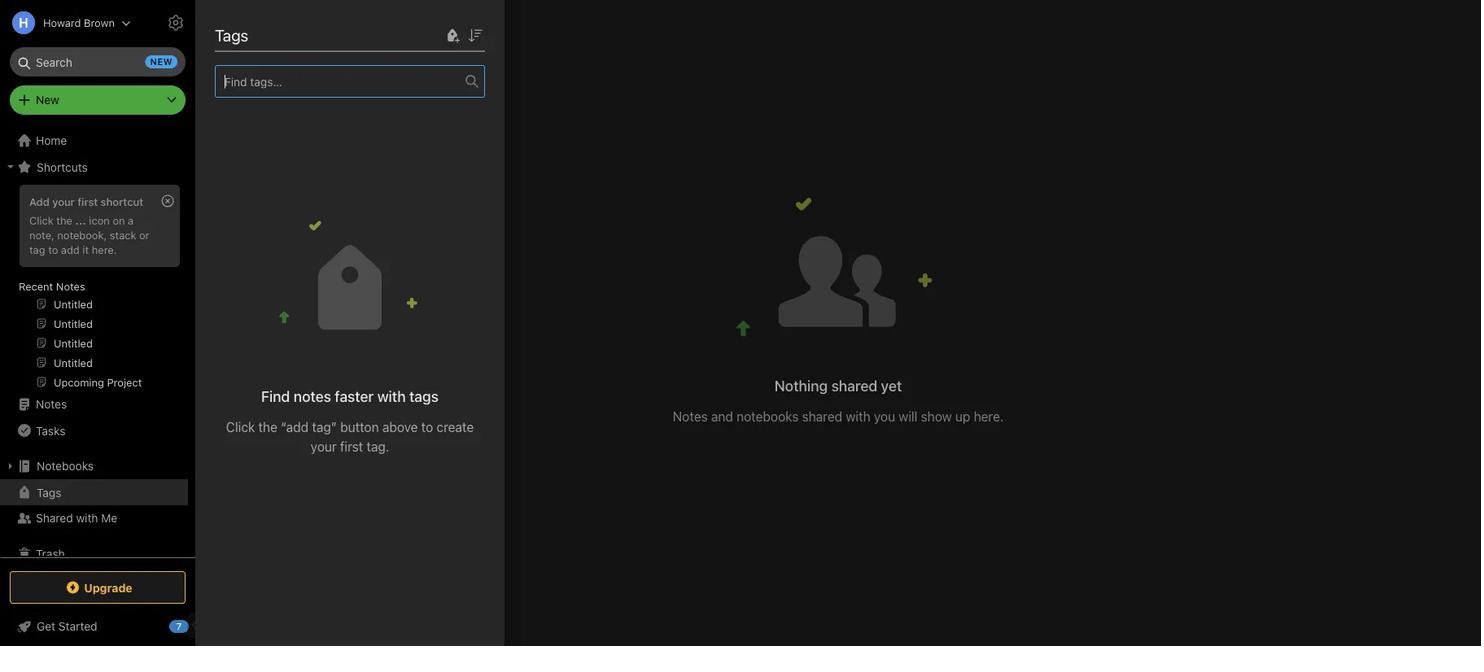 Task type: locate. For each thing, give the bounding box(es) containing it.
1 vertical spatial shared with me
[[36, 511, 117, 525]]

0 vertical spatial the
[[56, 214, 72, 226]]

1 horizontal spatial click
[[226, 419, 255, 434]]

notes and notebooks shared with you will show up here.
[[673, 409, 1004, 425]]

tags button
[[0, 479, 188, 505]]

1 horizontal spatial me
[[308, 23, 330, 42]]

shortcuts
[[37, 160, 88, 174]]

shared right the settings image
[[220, 23, 270, 42]]

1 vertical spatial first
[[340, 438, 363, 454]]

a
[[128, 214, 134, 226]]

first
[[78, 195, 98, 208], [340, 438, 363, 454]]

click
[[29, 214, 54, 226], [226, 419, 255, 434]]

group inside tree
[[0, 180, 188, 398]]

0 vertical spatial shared
[[220, 23, 270, 42]]

your
[[52, 195, 75, 208], [311, 438, 337, 454]]

your down tag"
[[311, 438, 337, 454]]

faster
[[335, 387, 374, 405]]

add
[[61, 243, 80, 255]]

1 vertical spatial click
[[226, 419, 255, 434]]

notebooks
[[737, 409, 799, 425]]

1 vertical spatial your
[[311, 438, 337, 454]]

notes left and
[[673, 409, 708, 425]]

it
[[83, 243, 89, 255]]

Account field
[[0, 7, 131, 39]]

stack
[[110, 229, 136, 241]]

0 horizontal spatial your
[[52, 195, 75, 208]]

tags right the settings image
[[215, 25, 248, 44]]

0 horizontal spatial here.
[[92, 243, 117, 255]]

1 horizontal spatial here.
[[974, 409, 1004, 425]]

click inside tree
[[29, 214, 54, 226]]

here.
[[92, 243, 117, 255], [974, 409, 1004, 425]]

"add
[[281, 419, 309, 434]]

me
[[308, 23, 330, 42], [101, 511, 117, 525]]

button
[[340, 419, 379, 434]]

tasks
[[36, 424, 65, 437]]

new button
[[10, 85, 186, 115]]

note,
[[29, 229, 54, 241]]

1 horizontal spatial shared with me
[[220, 23, 330, 42]]

nothing
[[775, 377, 828, 395]]

add
[[29, 195, 49, 208]]

sort options image
[[465, 26, 485, 45]]

0 horizontal spatial first
[[78, 195, 98, 208]]

nothing shared yet
[[775, 377, 902, 395]]

shared inside shared with me link
[[36, 511, 73, 525]]

notes
[[56, 280, 85, 292], [36, 398, 67, 411], [673, 409, 708, 425]]

get
[[37, 620, 55, 633]]

shortcut
[[101, 195, 143, 208]]

tags
[[215, 25, 248, 44], [37, 486, 61, 499]]

first up ...
[[78, 195, 98, 208]]

here. right up
[[974, 409, 1004, 425]]

0 horizontal spatial the
[[56, 214, 72, 226]]

0 horizontal spatial me
[[101, 511, 117, 525]]

and
[[711, 409, 733, 425]]

here. right it
[[92, 243, 117, 255]]

tag
[[29, 243, 45, 255]]

shared with me element
[[195, 0, 1481, 646]]

1 vertical spatial tags
[[37, 486, 61, 499]]

0 vertical spatial click
[[29, 214, 54, 226]]

the inside click the "add tag" button above to create your first tag.
[[258, 419, 277, 434]]

tags down the notebooks
[[37, 486, 61, 499]]

1 vertical spatial here.
[[974, 409, 1004, 425]]

1 horizontal spatial to
[[421, 419, 433, 434]]

first down button on the bottom left
[[340, 438, 363, 454]]

0 horizontal spatial click
[[29, 214, 54, 226]]

0 horizontal spatial to
[[48, 243, 58, 255]]

will
[[899, 409, 917, 425]]

click left "add
[[226, 419, 255, 434]]

1 vertical spatial the
[[258, 419, 277, 434]]

notes right recent
[[56, 280, 85, 292]]

to right 'above'
[[421, 419, 433, 434]]

howard brown
[[43, 17, 115, 29]]

shared inside "shared with me" element
[[220, 23, 270, 42]]

shared up notes and notebooks shared with you will show up here. at the bottom of the page
[[831, 377, 877, 395]]

started
[[58, 620, 97, 633]]

you
[[874, 409, 895, 425]]

to inside icon on a note, notebook, stack or tag to add it here.
[[48, 243, 58, 255]]

me down tags button
[[101, 511, 117, 525]]

icon
[[89, 214, 110, 226]]

me up the find tags… text box
[[308, 23, 330, 42]]

shared with me
[[220, 23, 330, 42], [36, 511, 117, 525]]

click inside click the "add tag" button above to create your first tag.
[[226, 419, 255, 434]]

notebooks link
[[0, 453, 188, 479]]

group
[[0, 180, 188, 398]]

the
[[56, 214, 72, 226], [258, 419, 277, 434]]

1 vertical spatial shared
[[802, 409, 842, 425]]

upgrade
[[84, 581, 132, 594]]

0 vertical spatial here.
[[92, 243, 117, 255]]

with
[[274, 23, 304, 42], [377, 387, 406, 405], [846, 409, 870, 425], [76, 511, 98, 525]]

tree containing home
[[0, 128, 195, 577]]

0 vertical spatial me
[[308, 23, 330, 42]]

1 horizontal spatial shared
[[220, 23, 270, 42]]

tag.
[[366, 438, 389, 454]]

the left ...
[[56, 214, 72, 226]]

notes for notes and notebooks shared with you will show up here.
[[673, 409, 708, 425]]

to
[[48, 243, 58, 255], [421, 419, 433, 434]]

shared down nothing shared yet
[[802, 409, 842, 425]]

0 vertical spatial shared with me
[[220, 23, 330, 42]]

icon on a note, notebook, stack or tag to add it here.
[[29, 214, 149, 255]]

settings image
[[166, 13, 186, 33]]

click to collapse image
[[189, 616, 201, 636]]

notes inside notes link
[[36, 398, 67, 411]]

1 horizontal spatial your
[[311, 438, 337, 454]]

0 horizontal spatial shared with me
[[36, 511, 117, 525]]

0 horizontal spatial tags
[[37, 486, 61, 499]]

shortcuts button
[[0, 154, 188, 180]]

new search field
[[21, 47, 177, 76]]

0 vertical spatial tags
[[215, 25, 248, 44]]

with down tags button
[[76, 511, 98, 525]]

1 horizontal spatial first
[[340, 438, 363, 454]]

shared with me link
[[0, 505, 188, 531]]

0 horizontal spatial shared
[[36, 511, 73, 525]]

your up click the ...
[[52, 195, 75, 208]]

notes for notes
[[36, 398, 67, 411]]

notes up the tasks
[[36, 398, 67, 411]]

your inside click the "add tag" button above to create your first tag.
[[311, 438, 337, 454]]

Find tags… text field
[[216, 71, 465, 92]]

with up the find tags… text box
[[274, 23, 304, 42]]

first inside click the "add tag" button above to create your first tag.
[[340, 438, 363, 454]]

tree
[[0, 128, 195, 577]]

shared
[[220, 23, 270, 42], [36, 511, 73, 525]]

to right tag
[[48, 243, 58, 255]]

0 vertical spatial your
[[52, 195, 75, 208]]

me inside tree
[[101, 511, 117, 525]]

up
[[955, 409, 970, 425]]

group containing add your first shortcut
[[0, 180, 188, 398]]

1 horizontal spatial the
[[258, 419, 277, 434]]

click up note,
[[29, 214, 54, 226]]

1 vertical spatial shared
[[36, 511, 73, 525]]

shared with me inside shared with me link
[[36, 511, 117, 525]]

1 vertical spatial me
[[101, 511, 117, 525]]

0 vertical spatial to
[[48, 243, 58, 255]]

shared up 'trash'
[[36, 511, 73, 525]]

shared
[[831, 377, 877, 395], [802, 409, 842, 425]]

the left "add
[[258, 419, 277, 434]]

create new tag image
[[443, 26, 462, 45]]

notes inside "shared with me" element
[[673, 409, 708, 425]]

new
[[36, 93, 59, 107]]

upgrade button
[[10, 571, 186, 604]]

1 vertical spatial to
[[421, 419, 433, 434]]



Task type: describe. For each thing, give the bounding box(es) containing it.
recent
[[19, 280, 53, 292]]

yet
[[881, 377, 902, 395]]

home
[[36, 134, 67, 147]]

0 vertical spatial shared
[[831, 377, 877, 395]]

click for click the ...
[[29, 214, 54, 226]]

Search text field
[[21, 47, 174, 76]]

here. inside icon on a note, notebook, stack or tag to add it here.
[[92, 243, 117, 255]]

or
[[139, 229, 149, 241]]

tags
[[409, 387, 439, 405]]

Sort field
[[465, 25, 485, 45]]

create
[[437, 419, 474, 434]]

on
[[113, 214, 125, 226]]

trash
[[36, 547, 65, 561]]

Help and Learning task checklist field
[[0, 614, 195, 640]]

find
[[261, 387, 290, 405]]

to inside click the "add tag" button above to create your first tag.
[[421, 419, 433, 434]]

click the "add tag" button above to create your first tag.
[[226, 419, 474, 454]]

1 horizontal spatial tags
[[215, 25, 248, 44]]

add your first shortcut
[[29, 195, 143, 208]]

...
[[75, 214, 86, 226]]

notes
[[294, 387, 331, 405]]

tags inside tags button
[[37, 486, 61, 499]]

recent notes
[[19, 280, 85, 292]]

click the ...
[[29, 214, 86, 226]]

the for ...
[[56, 214, 72, 226]]

with up 'above'
[[377, 387, 406, 405]]

click for click the "add tag" button above to create your first tag.
[[226, 419, 255, 434]]

expand notebooks image
[[4, 460, 17, 473]]

notebook,
[[57, 229, 107, 241]]

notes link
[[0, 391, 188, 417]]

with left you
[[846, 409, 870, 425]]

above
[[382, 419, 418, 434]]

the for "add
[[258, 419, 277, 434]]

show
[[921, 409, 952, 425]]

tasks button
[[0, 417, 188, 444]]

find notes faster with tags
[[261, 387, 439, 405]]

home link
[[0, 128, 195, 154]]

get started
[[37, 620, 97, 633]]

here. inside "shared with me" element
[[974, 409, 1004, 425]]

7
[[176, 621, 182, 632]]

new
[[150, 57, 173, 67]]

tag"
[[312, 419, 337, 434]]

your inside tree
[[52, 195, 75, 208]]

0 vertical spatial first
[[78, 195, 98, 208]]

howard
[[43, 17, 81, 29]]

notebooks
[[37, 459, 94, 473]]

brown
[[84, 17, 115, 29]]

trash link
[[0, 541, 188, 567]]



Task type: vqa. For each thing, say whether or not it's contained in the screenshot.
ON
yes



